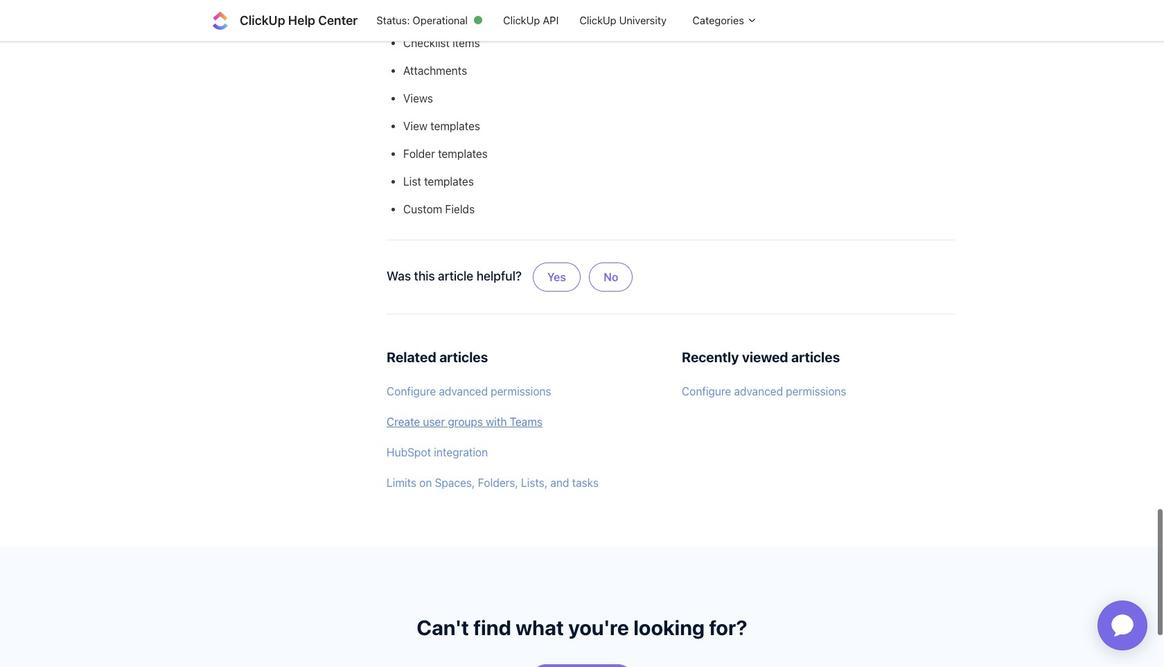 Task type: vqa. For each thing, say whether or not it's contained in the screenshot.
left Configure advanced permissions
yes



Task type: describe. For each thing, give the bounding box(es) containing it.
article
[[438, 272, 473, 286]]

status:
[[377, 14, 410, 27]]

categories button
[[677, 7, 763, 33]]

recently viewed articles
[[682, 352, 840, 368]]

clickup api
[[503, 14, 559, 27]]

2 configure advanced permissions from the left
[[682, 388, 847, 401]]

was this article helpful?
[[387, 272, 522, 286]]

groups
[[448, 419, 483, 431]]

recently
[[682, 352, 739, 368]]

templates for list templates
[[424, 178, 474, 190]]

tasks
[[572, 480, 599, 492]]

checklist items
[[403, 39, 480, 52]]

2 permissions from the left
[[786, 388, 847, 401]]

integration
[[434, 449, 488, 462]]

1 configure advanced permissions link from the left
[[387, 381, 660, 408]]

clickup university link
[[569, 7, 677, 33]]

view
[[403, 123, 428, 135]]

find
[[473, 618, 511, 643]]

help
[[288, 13, 315, 28]]

this
[[414, 272, 435, 286]]

was
[[387, 272, 411, 286]]

no button
[[589, 265, 633, 294]]

group containing yes
[[530, 254, 636, 305]]

hubspot integration link
[[387, 442, 660, 469]]

create
[[387, 419, 420, 431]]

center
[[318, 13, 358, 28]]

on
[[419, 480, 432, 492]]

user
[[423, 419, 445, 431]]

checklist templates
[[403, 12, 502, 24]]

folders,
[[478, 480, 518, 492]]

list
[[403, 178, 421, 190]]

2 configure advanced permissions link from the left
[[682, 381, 955, 408]]

helpful?
[[477, 272, 522, 286]]

can't find what you're looking for?
[[417, 618, 748, 643]]

for?
[[709, 618, 748, 643]]

views
[[403, 95, 433, 107]]

what
[[516, 618, 564, 643]]

limits on spaces, folders, lists, and tasks link
[[387, 472, 660, 500]]

api
[[543, 14, 559, 27]]

clickup university
[[580, 14, 667, 27]]

fields
[[445, 206, 475, 218]]

operational
[[413, 14, 468, 27]]

custom fields
[[403, 206, 475, 218]]

1 permissions from the left
[[491, 388, 551, 401]]

categories
[[693, 14, 747, 27]]

related articles
[[387, 352, 488, 368]]

you're
[[568, 618, 629, 643]]



Task type: locate. For each thing, give the bounding box(es) containing it.
and
[[551, 480, 569, 492]]

can't
[[417, 618, 469, 643]]

0 vertical spatial checklist
[[403, 12, 450, 24]]

configure down the 'recently'
[[682, 388, 731, 401]]

1 horizontal spatial configure advanced permissions link
[[682, 381, 955, 408]]

advanced
[[439, 388, 488, 401], [734, 388, 783, 401]]

configure advanced permissions up the "groups"
[[387, 388, 551, 401]]

configure advanced permissions down viewed
[[682, 388, 847, 401]]

related
[[387, 352, 436, 368]]

clickup help center link
[[209, 9, 366, 32]]

0 horizontal spatial configure advanced permissions
[[387, 388, 551, 401]]

templates down "folder templates"
[[424, 178, 474, 190]]

clickup help center
[[240, 13, 358, 28]]

limits on spaces, folders, lists, and tasks
[[387, 480, 599, 492]]

1 horizontal spatial advanced
[[734, 388, 783, 401]]

create user groups with teams
[[387, 419, 543, 431]]

items
[[453, 39, 480, 52]]

folder templates
[[403, 150, 488, 163]]

configure advanced permissions link down viewed
[[682, 381, 955, 408]]

clickup for clickup api
[[503, 14, 540, 27]]

limits
[[387, 480, 417, 492]]

no
[[604, 274, 618, 286]]

clickup api link
[[493, 7, 569, 33]]

clickup for clickup university
[[580, 14, 617, 27]]

1 articles from the left
[[439, 352, 488, 368]]

0 horizontal spatial clickup
[[240, 13, 285, 28]]

attachments
[[403, 67, 467, 80]]

templates for view templates
[[430, 123, 480, 135]]

clickup left university
[[580, 14, 617, 27]]

spaces,
[[435, 480, 475, 492]]

2 horizontal spatial clickup
[[580, 14, 617, 27]]

1 horizontal spatial permissions
[[786, 388, 847, 401]]

permissions down viewed
[[786, 388, 847, 401]]

1 horizontal spatial configure advanced permissions
[[682, 388, 847, 401]]

advanced up the create user groups with teams
[[439, 388, 488, 401]]

checklist
[[403, 12, 450, 24], [403, 39, 450, 52]]

configure advanced permissions link up create user groups with teams link
[[387, 381, 660, 408]]

advanced down recently viewed articles
[[734, 388, 783, 401]]

0 horizontal spatial permissions
[[491, 388, 551, 401]]

templates for folder templates
[[438, 150, 488, 163]]

custom
[[403, 206, 442, 218]]

1 configure advanced permissions from the left
[[387, 388, 551, 401]]

0 horizontal spatial configure advanced permissions link
[[387, 381, 660, 408]]

hubspot integration
[[387, 449, 488, 462]]

2 advanced from the left
[[734, 388, 783, 401]]

articles
[[439, 352, 488, 368], [791, 352, 840, 368]]

group
[[530, 254, 636, 305]]

permissions
[[491, 388, 551, 401], [786, 388, 847, 401]]

folder
[[403, 150, 435, 163]]

checklist for checklist templates
[[403, 12, 450, 24]]

clickup help help center home page image
[[209, 9, 231, 32]]

1 horizontal spatial configure
[[682, 388, 731, 401]]

view templates
[[403, 123, 480, 135]]

0 horizontal spatial configure
[[387, 388, 436, 401]]

templates up "folder templates"
[[430, 123, 480, 135]]

configure advanced permissions
[[387, 388, 551, 401], [682, 388, 847, 401]]

hubspot
[[387, 449, 431, 462]]

clickup left api
[[503, 14, 540, 27]]

templates down 'view templates'
[[438, 150, 488, 163]]

create user groups with teams link
[[387, 411, 660, 439]]

list templates
[[403, 178, 474, 190]]

status: operational
[[377, 14, 468, 27]]

checklist up checklist items
[[403, 12, 450, 24]]

with
[[486, 419, 507, 431]]

templates up items
[[453, 12, 502, 24]]

1 checklist from the top
[[403, 12, 450, 24]]

0 horizontal spatial advanced
[[439, 388, 488, 401]]

1 horizontal spatial clickup
[[503, 14, 540, 27]]

1 vertical spatial checklist
[[403, 39, 450, 52]]

checklist for checklist items
[[403, 39, 450, 52]]

configure up create
[[387, 388, 436, 401]]

university
[[619, 14, 667, 27]]

configure advanced permissions link
[[387, 381, 660, 408], [682, 381, 955, 408]]

yes button
[[533, 265, 581, 294]]

permissions up create user groups with teams link
[[491, 388, 551, 401]]

configure
[[387, 388, 436, 401], [682, 388, 731, 401]]

viewed
[[742, 352, 788, 368]]

lists,
[[521, 480, 548, 492]]

yes
[[547, 274, 566, 286]]

clickup for clickup help center
[[240, 13, 285, 28]]

2 configure from the left
[[682, 388, 731, 401]]

clickup left help
[[240, 13, 285, 28]]

clickup
[[240, 13, 285, 28], [503, 14, 540, 27], [580, 14, 617, 27]]

application
[[1081, 584, 1164, 667]]

looking
[[634, 618, 705, 643]]

2 checklist from the top
[[403, 39, 450, 52]]

teams
[[510, 419, 543, 431]]

0 horizontal spatial articles
[[439, 352, 488, 368]]

1 horizontal spatial articles
[[791, 352, 840, 368]]

checklist down status: operational
[[403, 39, 450, 52]]

1 configure from the left
[[387, 388, 436, 401]]

1 advanced from the left
[[439, 388, 488, 401]]

articles right "related" at bottom left
[[439, 352, 488, 368]]

articles right viewed
[[791, 352, 840, 368]]

templates
[[453, 12, 502, 24], [430, 123, 480, 135], [438, 150, 488, 163], [424, 178, 474, 190]]

2 articles from the left
[[791, 352, 840, 368]]

templates for checklist templates
[[453, 12, 502, 24]]



